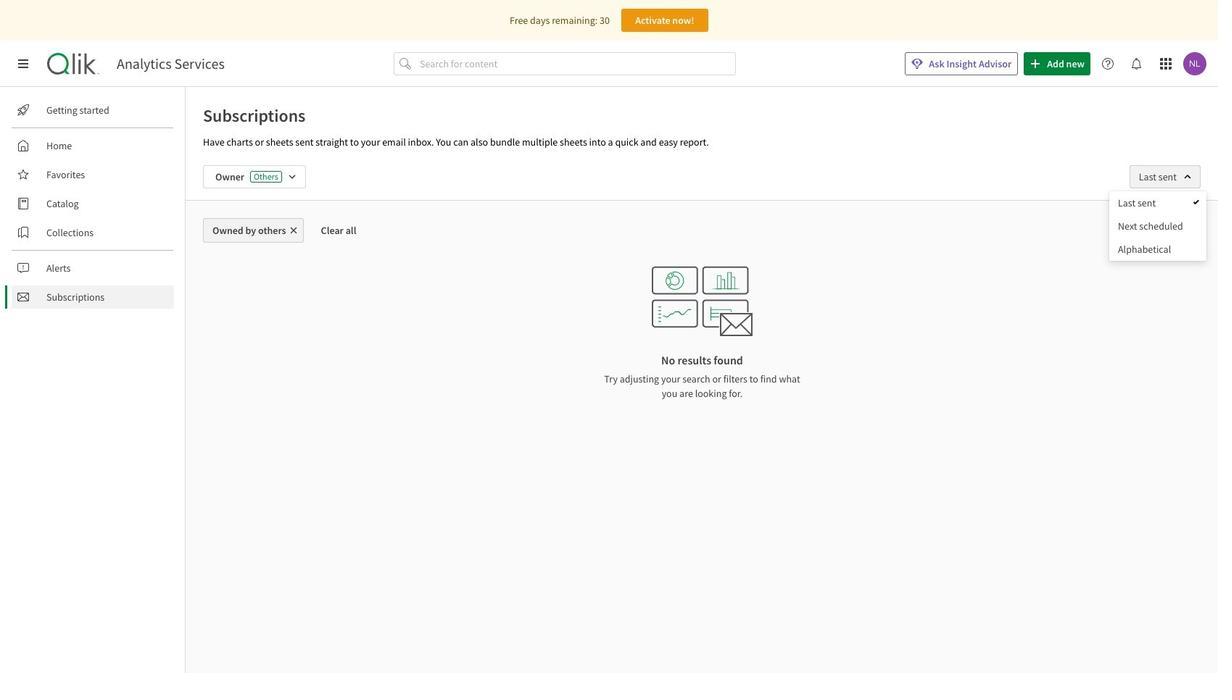 Task type: vqa. For each thing, say whether or not it's contained in the screenshot.
Embedded Analytics User Element
no



Task type: describe. For each thing, give the bounding box(es) containing it.
close sidebar menu image
[[17, 58, 29, 70]]

navigation pane element
[[0, 93, 185, 315]]

3 option from the top
[[1110, 238, 1207, 261]]

2 option from the top
[[1110, 215, 1207, 238]]

1 option from the top
[[1110, 191, 1207, 215]]

filters region
[[0, 0, 1219, 674]]

none field inside filters region
[[1130, 165, 1201, 189]]



Task type: locate. For each thing, give the bounding box(es) containing it.
list box
[[1110, 191, 1207, 261]]

None field
[[1130, 165, 1201, 189]]

list box inside filters region
[[1110, 191, 1207, 261]]

analytics services element
[[117, 55, 225, 73]]

option
[[1110, 191, 1207, 215], [1110, 215, 1207, 238], [1110, 238, 1207, 261]]



